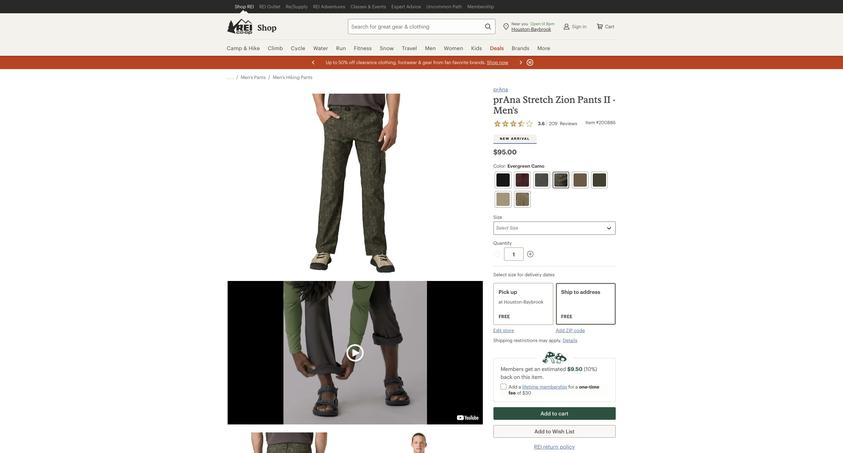 Task type: vqa. For each thing, say whether or not it's contained in the screenshot.
group
no



Task type: locate. For each thing, give the bounding box(es) containing it.
0 vertical spatial for
[[518, 272, 524, 278]]

rei left outlet
[[259, 4, 266, 9]]

1 horizontal spatial for
[[569, 384, 575, 390]]

0 horizontal spatial pants
[[254, 74, 266, 80]]

color: slate green image
[[516, 193, 529, 206]]

2 free from the left
[[562, 314, 573, 320]]

add inside add to wish list button
[[535, 429, 545, 435]]

houston-
[[512, 26, 531, 32], [504, 299, 524, 305]]

shop up rei co-op, go to rei.com home page image
[[235, 4, 246, 9]]

men button
[[421, 40, 440, 57]]

to for 50%
[[333, 60, 337, 65]]

1 horizontal spatial men's
[[273, 74, 285, 80]]

& for camp
[[244, 45, 247, 51]]

1 vertical spatial &
[[244, 45, 247, 51]]

& inside dropdown button
[[244, 45, 247, 51]]

none field inside shop banner
[[348, 19, 496, 34]]

baybrook inside near you open til 8pm houston-baybrook
[[531, 26, 551, 32]]

add for add zip code
[[556, 328, 565, 334]]

& left the gear
[[418, 60, 421, 65]]

shop down rei outlet link
[[258, 23, 277, 32]]

add left cart
[[541, 411, 551, 417]]

0 vertical spatial shop
[[235, 4, 246, 9]]

men's right . . . dropdown button
[[241, 74, 253, 80]]

& left events
[[368, 4, 371, 9]]

for
[[518, 272, 524, 278], [569, 384, 575, 390]]

pants right hiking
[[301, 74, 313, 80]]

0 horizontal spatial free
[[499, 314, 510, 320]]

houston- down up
[[504, 299, 524, 305]]

lifetime
[[523, 384, 539, 390]]

1 horizontal spatial shop
[[258, 23, 277, 32]]

to for wish
[[546, 429, 551, 435]]

1 prana from the top
[[494, 86, 508, 92]]

previous message image
[[309, 59, 317, 67]]

apply.
[[549, 338, 562, 344]]

pants right . . . dropdown button
[[254, 74, 266, 80]]

shop banner
[[0, 0, 844, 57]]

a left one-
[[576, 384, 578, 390]]

up
[[326, 60, 332, 65]]

0 horizontal spatial &
[[244, 45, 247, 51]]

free up zip on the bottom right
[[562, 314, 573, 320]]

uncommon path link
[[424, 0, 465, 13]]

sign in link
[[560, 20, 590, 33]]

1 horizontal spatial .
[[230, 74, 231, 80]]

rei for rei return policy
[[534, 444, 542, 450]]

ii
[[604, 94, 611, 105]]

Search for great gear & clothing text field
[[348, 19, 496, 34]]

free up edit store
[[499, 314, 510, 320]]

sign
[[572, 23, 582, 29]]

shop rei link
[[232, 0, 257, 13]]

add for add to cart
[[541, 411, 551, 417]]

youtubelogo image
[[455, 414, 480, 422]]

1 free from the left
[[499, 314, 510, 320]]

arrival
[[511, 137, 530, 141]]

rei co-op, go to rei.com home page image
[[227, 18, 252, 34]]

&
[[368, 4, 371, 9], [244, 45, 247, 51], [418, 60, 421, 65]]

a up 'of'
[[519, 384, 521, 390]]

shop
[[235, 4, 246, 9], [258, 23, 277, 32], [487, 60, 498, 65]]

.
[[228, 74, 229, 80], [230, 74, 231, 80], [233, 74, 234, 80]]

rei for rei adventures
[[313, 4, 320, 9]]

kids button
[[468, 40, 486, 57]]

/ right . . . dropdown button
[[236, 74, 238, 80]]

color: rye green camo image
[[593, 174, 606, 187]]

fan
[[445, 60, 451, 65]]

none search field inside shop banner
[[336, 19, 496, 34]]

/
[[236, 74, 238, 80], [268, 74, 270, 80]]

shop for shop rei
[[235, 4, 246, 9]]

men's down prana link
[[494, 105, 518, 116]]

1 horizontal spatial pants
[[301, 74, 313, 80]]

may
[[539, 338, 548, 344]]

select
[[494, 272, 507, 278]]

membership
[[468, 4, 494, 9]]

get
[[525, 366, 533, 372]]

add up "fee"
[[509, 384, 518, 390]]

shop left "now"
[[487, 60, 498, 65]]

men's inside prana prana stretch zion pants ii - men's
[[494, 105, 518, 116]]

to inside promotional messages "marquee"
[[333, 60, 337, 65]]

(10%)
[[584, 366, 597, 372]]

water button
[[309, 40, 332, 57]]

hike
[[249, 45, 260, 51]]

1 vertical spatial prana
[[494, 94, 521, 105]]

None number field
[[504, 248, 524, 261]]

to inside button
[[546, 429, 551, 435]]

. . . / men's pants / men's hiking pants
[[228, 74, 313, 80]]

houston- down 'you'
[[512, 26, 531, 32]]

add zip code
[[556, 328, 585, 334]]

color: dark iron image
[[535, 174, 549, 187]]

add inside "add zip code" button
[[556, 328, 565, 334]]

to inside popup button
[[552, 411, 558, 417]]

from
[[433, 60, 444, 65]]

to right the ship
[[574, 289, 579, 295]]

up to 50% off clearance clothing, footwear & gear from fan favorite brands. shop now
[[326, 60, 509, 65]]

favorite
[[453, 60, 469, 65]]

2 horizontal spatial &
[[418, 60, 421, 65]]

policy
[[560, 444, 575, 450]]

1 vertical spatial shop
[[258, 23, 277, 32]]

back
[[501, 374, 513, 380]]

prana down "now"
[[494, 86, 508, 92]]

0 horizontal spatial a
[[519, 384, 521, 390]]

zip
[[566, 328, 573, 334]]

2 a from the left
[[576, 384, 578, 390]]

0 horizontal spatial .
[[228, 74, 229, 80]]

rei
[[247, 4, 254, 9], [259, 4, 266, 9], [313, 4, 320, 9], [534, 444, 542, 450]]

color: sandbar image
[[497, 193, 510, 206]]

select size for delivery dates
[[494, 272, 555, 278]]

to
[[333, 60, 337, 65], [574, 289, 579, 295], [552, 411, 558, 417], [546, 429, 551, 435]]

now
[[499, 60, 509, 65]]

wish
[[553, 429, 565, 435]]

this
[[522, 374, 531, 380]]

color: black image
[[497, 174, 510, 187]]

pants left ii
[[578, 94, 602, 105]]

rei left return at right
[[534, 444, 542, 450]]

code
[[574, 328, 585, 334]]

prana down prana link
[[494, 94, 521, 105]]

0 vertical spatial prana
[[494, 86, 508, 92]]

at houston-baybrook
[[499, 299, 544, 305]]

new arrival button
[[494, 135, 537, 143]]

rei inside button
[[534, 444, 542, 450]]

classes & events link
[[348, 0, 389, 13]]

color: evergreen camo image
[[555, 174, 568, 187]]

clothing,
[[378, 60, 397, 65]]

& left the hike at the top left of the page
[[244, 45, 247, 51]]

decrement quantity image
[[494, 250, 502, 258]]

2 horizontal spatial men's
[[494, 105, 518, 116]]

increment quantity image
[[527, 250, 535, 258]]

classes
[[351, 4, 367, 9]]

for left one-
[[569, 384, 575, 390]]

deals
[[490, 45, 504, 51]]

ship to address
[[562, 289, 601, 295]]

$30
[[523, 390, 532, 396]]

baybrook down "til" in the right of the page
[[531, 26, 551, 32]]

item.
[[532, 374, 544, 380]]

2 horizontal spatial .
[[233, 74, 234, 80]]

path
[[453, 4, 462, 9]]

add a lifetime membership for a
[[509, 384, 579, 390]]

1 horizontal spatial free
[[562, 314, 573, 320]]

to left the 'wish'
[[546, 429, 551, 435]]

men's left hiking
[[273, 74, 285, 80]]

0 horizontal spatial /
[[236, 74, 238, 80]]

None field
[[348, 19, 496, 34]]

2 horizontal spatial shop
[[487, 60, 498, 65]]

cart
[[606, 23, 615, 29]]

0 vertical spatial houston-
[[512, 26, 531, 32]]

rei return policy
[[534, 444, 575, 450]]

details button
[[563, 338, 578, 344]]

cart link
[[592, 18, 619, 34]]

0 vertical spatial baybrook
[[531, 26, 551, 32]]

rei for rei outlet
[[259, 4, 266, 9]]

add inside add to cart popup button
[[541, 411, 551, 417]]

men's for .
[[273, 74, 285, 80]]

to left cart
[[552, 411, 558, 417]]

pick up
[[499, 289, 518, 295]]

promotional messages marquee
[[0, 56, 844, 69]]

baybrook down delivery on the bottom of page
[[524, 299, 544, 305]]

add to cart
[[541, 411, 569, 417]]

snow
[[380, 45, 394, 51]]

rei left adventures
[[313, 4, 320, 9]]

members get an estimated $9.50 (10%) back on this item.
[[501, 366, 597, 380]]

1 horizontal spatial a
[[576, 384, 578, 390]]

next message image
[[517, 59, 525, 67]]

& for classes
[[368, 4, 371, 9]]

classes & events
[[351, 4, 386, 9]]

0 vertical spatial &
[[368, 4, 371, 9]]

2 vertical spatial shop
[[487, 60, 498, 65]]

to right up
[[333, 60, 337, 65]]

rei adventures
[[313, 4, 345, 9]]

for right size
[[518, 272, 524, 278]]

1 horizontal spatial /
[[268, 74, 270, 80]]

lifetime membership button
[[523, 384, 568, 390]]

men's for prana
[[494, 105, 518, 116]]

fitness button
[[350, 40, 376, 57]]

2 horizontal spatial pants
[[578, 94, 602, 105]]

to for cart
[[552, 411, 558, 417]]

1 . from the left
[[228, 74, 229, 80]]

2 vertical spatial &
[[418, 60, 421, 65]]

0 horizontal spatial shop
[[235, 4, 246, 9]]

None search field
[[336, 19, 496, 34]]

houston- inside near you open til 8pm houston-baybrook
[[512, 26, 531, 32]]

shop inside promotional messages "marquee"
[[487, 60, 498, 65]]

/ right men's pants link
[[268, 74, 270, 80]]

gear
[[423, 60, 432, 65]]

more
[[538, 45, 551, 51]]

1 horizontal spatial &
[[368, 4, 371, 9]]

add left the 'wish'
[[535, 429, 545, 435]]

prana link
[[494, 86, 508, 93]]

shop rei
[[235, 4, 254, 9]]

brands
[[512, 45, 530, 51]]

free
[[499, 314, 510, 320], [562, 314, 573, 320]]

events
[[372, 4, 386, 9]]

pants inside prana prana stretch zion pants ii - men's
[[578, 94, 602, 105]]

add left zip on the bottom right
[[556, 328, 565, 334]]

item #200886
[[586, 120, 616, 125]]

cycle
[[291, 45, 306, 51]]

men's pants link
[[241, 74, 266, 80]]



Task type: describe. For each thing, give the bounding box(es) containing it.
rei outlet
[[259, 4, 281, 9]]

on
[[514, 374, 520, 380]]

camp & hike
[[227, 45, 260, 51]]

women
[[444, 45, 464, 51]]

members
[[501, 366, 524, 372]]

rei co-op, go to rei.com home page link
[[227, 18, 252, 34]]

1 a from the left
[[519, 384, 521, 390]]

add for add a lifetime membership for a
[[509, 384, 518, 390]]

uncommon path
[[427, 4, 462, 9]]

you
[[522, 21, 528, 26]]

prana prana stretch zion pants ii - men's
[[494, 86, 616, 116]]

1 vertical spatial for
[[569, 384, 575, 390]]

add zip code button
[[556, 328, 585, 334]]

3.6
[[538, 121, 545, 126]]

deals button
[[486, 40, 508, 57]]

search image
[[485, 22, 493, 30]]

sign in
[[572, 23, 587, 29]]

$95.00
[[494, 148, 517, 156]]

in
[[583, 23, 587, 29]]

play prana stretch zion pants ii - men's video image
[[345, 343, 366, 364]]

delivery
[[525, 272, 542, 278]]

rei left rei outlet at the top of the page
[[247, 4, 254, 9]]

shop for shop
[[258, 23, 277, 32]]

off
[[349, 60, 355, 65]]

1 / from the left
[[236, 74, 238, 80]]

adventures
[[321, 4, 345, 9]]

0 horizontal spatial men's
[[241, 74, 253, 80]]

uncommon
[[427, 4, 452, 9]]

add to wish list
[[535, 429, 575, 435]]

of
[[517, 390, 522, 396]]

shop link
[[258, 23, 277, 33]]

camp
[[227, 45, 242, 51]]

& inside promotional messages "marquee"
[[418, 60, 421, 65]]

store
[[503, 328, 514, 334]]

0 horizontal spatial for
[[518, 272, 524, 278]]

fee
[[509, 390, 516, 396]]

near you open til 8pm houston-baybrook
[[512, 21, 555, 32]]

evergreen
[[508, 163, 531, 169]]

quantity
[[494, 240, 512, 246]]

zion
[[556, 94, 576, 105]]

time
[[590, 384, 600, 390]]

rei adventures link
[[311, 0, 348, 13]]

ship
[[562, 289, 573, 295]]

run
[[336, 45, 346, 51]]

up
[[511, 289, 518, 295]]

pick
[[499, 289, 510, 295]]

run button
[[332, 40, 350, 57]]

one-
[[579, 384, 590, 390]]

men
[[425, 45, 436, 51]]

membership link
[[465, 0, 497, 13]]

expert advice link
[[389, 0, 424, 13]]

2 prana from the top
[[494, 94, 521, 105]]

$9.50
[[568, 366, 583, 372]]

rei outlet link
[[257, 0, 283, 13]]

pause banner message scrolling image
[[526, 59, 534, 67]]

to for address
[[574, 289, 579, 295]]

new
[[500, 137, 510, 141]]

an
[[535, 366, 541, 372]]

restrictions
[[514, 338, 538, 344]]

add for add to wish list
[[535, 429, 545, 435]]

advice
[[407, 4, 421, 9]]

8pm
[[546, 21, 555, 26]]

outlet
[[267, 4, 281, 9]]

fitness
[[354, 45, 372, 51]]

hiking
[[286, 74, 300, 80]]

open
[[531, 21, 541, 26]]

size
[[494, 214, 502, 220]]

209
[[549, 121, 558, 126]]

2 . from the left
[[230, 74, 231, 80]]

2 / from the left
[[268, 74, 270, 80]]

dates
[[543, 272, 555, 278]]

address
[[580, 289, 601, 295]]

color: mud image
[[574, 174, 587, 187]]

edit store button
[[494, 328, 514, 334]]

209 reviews
[[549, 121, 578, 126]]

of $30
[[516, 390, 532, 396]]

color: evergreen camo
[[494, 163, 545, 169]]

new arrival
[[500, 137, 530, 141]]

expert
[[392, 4, 405, 9]]

climb button
[[264, 40, 287, 57]]

at
[[499, 299, 503, 305]]

edit
[[494, 328, 502, 334]]

re/supply
[[286, 4, 308, 9]]

size
[[508, 272, 517, 278]]

brands.
[[470, 60, 486, 65]]

camp & hike button
[[227, 40, 264, 57]]

more button
[[534, 40, 555, 57]]

shipping
[[494, 338, 513, 344]]

1 vertical spatial houston-
[[504, 299, 524, 305]]

cart
[[559, 411, 569, 417]]

3 . from the left
[[233, 74, 234, 80]]

1 vertical spatial baybrook
[[524, 299, 544, 305]]

rei return policy button
[[534, 444, 575, 451]]

color: cacao image
[[516, 174, 529, 187]]

estimated
[[542, 366, 566, 372]]



